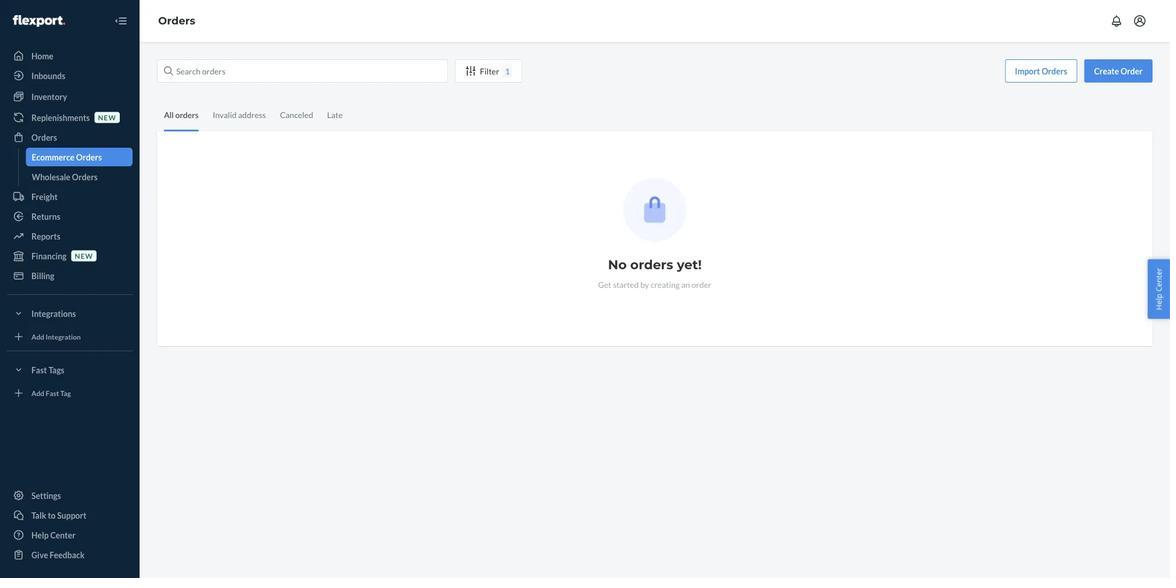 Task type: vqa. For each thing, say whether or not it's contained in the screenshot.
leftmost ORDERS link
yes



Task type: locate. For each thing, give the bounding box(es) containing it.
add for add integration
[[31, 332, 44, 341]]

tags
[[49, 365, 64, 375]]

wholesale
[[32, 172, 70, 182]]

1 vertical spatial fast
[[46, 389, 59, 397]]

canceled
[[280, 110, 313, 120]]

help
[[1154, 294, 1164, 310], [31, 530, 49, 540]]

1 horizontal spatial new
[[98, 113, 116, 122]]

orders link
[[158, 14, 195, 27], [7, 128, 133, 147]]

billing
[[31, 271, 54, 281]]

Search orders text field
[[157, 59, 448, 83]]

0 horizontal spatial orders link
[[7, 128, 133, 147]]

1 vertical spatial orders link
[[7, 128, 133, 147]]

fast left tag on the left bottom of the page
[[46, 389, 59, 397]]

talk
[[31, 510, 46, 520]]

open notifications image
[[1110, 14, 1124, 28]]

inventory link
[[7, 87, 133, 106]]

help center
[[1154, 268, 1164, 310], [31, 530, 76, 540]]

support
[[57, 510, 86, 520]]

0 vertical spatial help center
[[1154, 268, 1164, 310]]

orders up get started by creating an order
[[630, 257, 673, 273]]

add down fast tags
[[31, 389, 44, 397]]

feedback
[[50, 550, 85, 560]]

0 horizontal spatial orders
[[175, 110, 199, 120]]

freight link
[[7, 187, 133, 206]]

ecommerce orders
[[32, 152, 102, 162]]

import orders
[[1015, 66, 1068, 76]]

orders
[[158, 14, 195, 27], [1042, 66, 1068, 76], [31, 132, 57, 142], [76, 152, 102, 162], [72, 172, 98, 182]]

freight
[[31, 192, 58, 202]]

creating
[[651, 279, 680, 289]]

orders right import at the top right
[[1042, 66, 1068, 76]]

1 vertical spatial new
[[75, 252, 93, 260]]

an
[[682, 279, 690, 289]]

new for financing
[[75, 252, 93, 260]]

orders right all on the left of page
[[175, 110, 199, 120]]

orders inside button
[[1042, 66, 1068, 76]]

no
[[608, 257, 627, 273]]

fast
[[31, 365, 47, 375], [46, 389, 59, 397]]

help center inside button
[[1154, 268, 1164, 310]]

fast inside add fast tag link
[[46, 389, 59, 397]]

wholesale orders link
[[26, 168, 133, 186]]

orders link up search icon
[[158, 14, 195, 27]]

1 horizontal spatial help center
[[1154, 268, 1164, 310]]

1 horizontal spatial orders link
[[158, 14, 195, 27]]

new down reports link
[[75, 252, 93, 260]]

new down inventory link
[[98, 113, 116, 122]]

create
[[1094, 66, 1119, 76]]

import
[[1015, 66, 1040, 76]]

integration
[[46, 332, 81, 341]]

1 vertical spatial orders
[[630, 257, 673, 273]]

orders for all
[[175, 110, 199, 120]]

settings
[[31, 491, 61, 501]]

0 vertical spatial fast
[[31, 365, 47, 375]]

1 horizontal spatial center
[[1154, 268, 1164, 292]]

1 add from the top
[[31, 332, 44, 341]]

add integration
[[31, 332, 81, 341]]

orders
[[175, 110, 199, 120], [630, 257, 673, 273]]

started
[[613, 279, 639, 289]]

fast left tags
[[31, 365, 47, 375]]

1 vertical spatial help
[[31, 530, 49, 540]]

orders for wholesale orders
[[72, 172, 98, 182]]

0 vertical spatial help
[[1154, 294, 1164, 310]]

1 vertical spatial add
[[31, 389, 44, 397]]

1 horizontal spatial help
[[1154, 294, 1164, 310]]

fast tags button
[[7, 361, 133, 379]]

new
[[98, 113, 116, 122], [75, 252, 93, 260]]

orders up wholesale orders link
[[76, 152, 102, 162]]

orders down the ecommerce orders link
[[72, 172, 98, 182]]

flexport logo image
[[13, 15, 65, 27]]

orders link up ecommerce orders
[[7, 128, 133, 147]]

0 horizontal spatial help
[[31, 530, 49, 540]]

search image
[[164, 66, 173, 76]]

0 horizontal spatial center
[[50, 530, 76, 540]]

add fast tag link
[[7, 384, 133, 403]]

get
[[598, 279, 611, 289]]

0 vertical spatial new
[[98, 113, 116, 122]]

0 vertical spatial add
[[31, 332, 44, 341]]

0 vertical spatial orders link
[[158, 14, 195, 27]]

add left integration
[[31, 332, 44, 341]]

address
[[238, 110, 266, 120]]

empty list image
[[623, 178, 687, 241]]

center
[[1154, 268, 1164, 292], [50, 530, 76, 540]]

add inside 'link'
[[31, 332, 44, 341]]

orders for import orders
[[1042, 66, 1068, 76]]

0 vertical spatial orders
[[175, 110, 199, 120]]

returns
[[31, 211, 60, 221]]

yet!
[[677, 257, 702, 273]]

0 vertical spatial center
[[1154, 268, 1164, 292]]

help center link
[[7, 526, 133, 544]]

2 add from the top
[[31, 389, 44, 397]]

inbounds link
[[7, 66, 133, 85]]

0 horizontal spatial new
[[75, 252, 93, 260]]

add
[[31, 332, 44, 341], [31, 389, 44, 397]]

by
[[640, 279, 649, 289]]

order
[[692, 279, 712, 289]]

1 horizontal spatial orders
[[630, 257, 673, 273]]

home
[[31, 51, 53, 61]]

1 vertical spatial help center
[[31, 530, 76, 540]]

inventory
[[31, 92, 67, 101]]



Task type: describe. For each thing, give the bounding box(es) containing it.
financing
[[31, 251, 67, 261]]

new for replenishments
[[98, 113, 116, 122]]

fast inside fast tags dropdown button
[[31, 365, 47, 375]]

0 horizontal spatial help center
[[31, 530, 76, 540]]

integrations
[[31, 309, 76, 318]]

give feedback button
[[7, 546, 133, 564]]

give feedback
[[31, 550, 85, 560]]

add for add fast tag
[[31, 389, 44, 397]]

filter
[[480, 66, 499, 76]]

invalid address
[[213, 110, 266, 120]]

talk to support
[[31, 510, 86, 520]]

add integration link
[[7, 327, 133, 346]]

billing link
[[7, 266, 133, 285]]

invalid
[[213, 110, 237, 120]]

reports
[[31, 231, 60, 241]]

orders up the ecommerce
[[31, 132, 57, 142]]

orders up search icon
[[158, 14, 195, 27]]

open account menu image
[[1133, 14, 1147, 28]]

tag
[[60, 389, 71, 397]]

1 vertical spatial center
[[50, 530, 76, 540]]

reports link
[[7, 227, 133, 245]]

order
[[1121, 66, 1143, 76]]

talk to support button
[[7, 506, 133, 525]]

settings link
[[7, 486, 133, 505]]

to
[[48, 510, 56, 520]]

filter 1
[[480, 66, 510, 76]]

late
[[327, 110, 343, 120]]

give
[[31, 550, 48, 560]]

home link
[[7, 47, 133, 65]]

orders for ecommerce orders
[[76, 152, 102, 162]]

close navigation image
[[114, 14, 128, 28]]

help inside help center link
[[31, 530, 49, 540]]

returns link
[[7, 207, 133, 226]]

ecommerce orders link
[[26, 148, 133, 166]]

no orders yet!
[[608, 257, 702, 273]]

replenishments
[[31, 113, 90, 122]]

create order
[[1094, 66, 1143, 76]]

inbounds
[[31, 71, 65, 81]]

help center button
[[1148, 259, 1170, 319]]

create order link
[[1084, 59, 1153, 83]]

all orders
[[164, 110, 199, 120]]

integrations button
[[7, 304, 133, 323]]

import orders button
[[1005, 59, 1077, 83]]

all
[[164, 110, 174, 120]]

orders for no
[[630, 257, 673, 273]]

get started by creating an order
[[598, 279, 712, 289]]

wholesale orders
[[32, 172, 98, 182]]

add fast tag
[[31, 389, 71, 397]]

fast tags
[[31, 365, 64, 375]]

help inside help center button
[[1154, 294, 1164, 310]]

ecommerce
[[32, 152, 75, 162]]

center inside button
[[1154, 268, 1164, 292]]

1
[[505, 66, 510, 76]]



